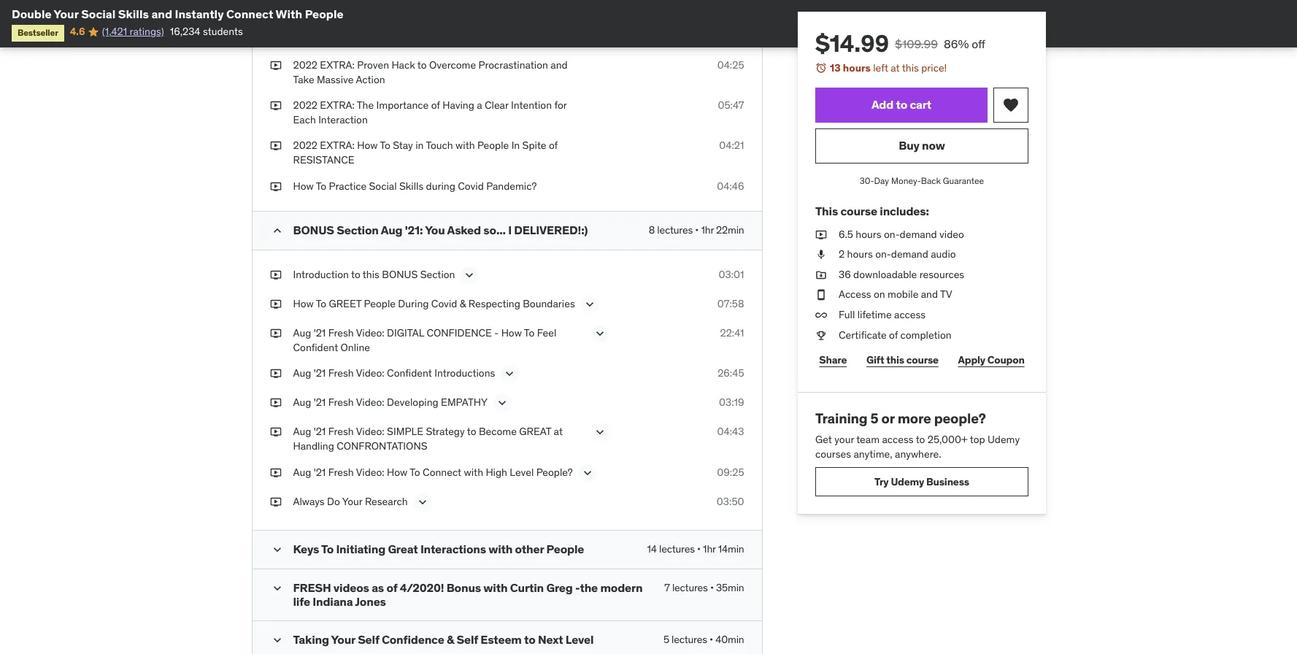Task type: locate. For each thing, give the bounding box(es) containing it.
skills left during
[[399, 179, 424, 192]]

to inside aug '21 fresh video: simple strategy to become great at handling confrontations
[[467, 425, 477, 438]]

confident left online
[[293, 341, 338, 354]]

lectures right 14
[[659, 542, 695, 555]]

video: down confrontations
[[356, 466, 385, 479]]

0 vertical spatial &
[[460, 297, 466, 310]]

to down aug '21 fresh video: simple strategy to become great at handling confrontations
[[410, 466, 420, 479]]

1 vertical spatial -
[[575, 580, 580, 595]]

0 vertical spatial this
[[902, 61, 919, 74]]

& right confidence
[[447, 632, 454, 647]]

5 left or
[[871, 410, 879, 427]]

this right the introduction on the left top
[[363, 268, 380, 281]]

1 vertical spatial confident
[[387, 367, 432, 380]]

1 horizontal spatial 5
[[871, 410, 879, 427]]

social up (1,421
[[81, 7, 116, 21]]

and inside 2022 upload: my proven system for building courage and handling fear
[[551, 18, 568, 31]]

13
[[830, 61, 841, 74]]

video
[[939, 228, 964, 241]]

5 video: from the top
[[356, 466, 385, 479]]

show lecture description image right people?
[[580, 466, 595, 480]]

connect
[[226, 7, 273, 21], [423, 466, 462, 479]]

2022 left upload:
[[293, 18, 318, 31]]

and left tv
[[921, 288, 938, 301]]

'21
[[314, 327, 326, 340], [314, 367, 326, 380], [314, 396, 326, 409], [314, 425, 326, 438], [314, 466, 326, 479]]

this right gift
[[886, 353, 904, 366]]

1 2022 from the top
[[293, 18, 318, 31]]

2 video: from the top
[[356, 367, 385, 380]]

0 horizontal spatial skills
[[118, 7, 149, 21]]

small image left keys
[[270, 542, 284, 557]]

1 vertical spatial show lecture description image
[[583, 297, 597, 312]]

level right "next"
[[566, 632, 594, 647]]

demand down includes:
[[900, 228, 937, 241]]

spite
[[523, 139, 547, 152]]

hours right 13
[[843, 61, 871, 74]]

1 vertical spatial on-
[[875, 248, 891, 261]]

- inside aug '21 fresh video: digital confidence - how to feel confident online
[[495, 327, 499, 340]]

bonus
[[447, 580, 481, 595]]

1 vertical spatial covid
[[431, 297, 457, 310]]

1 vertical spatial section
[[420, 268, 455, 281]]

to right hack
[[418, 58, 427, 72]]

0 vertical spatial bonus
[[293, 223, 334, 237]]

0 horizontal spatial confident
[[293, 341, 338, 354]]

5 down 7
[[664, 633, 670, 646]]

3 video: from the top
[[356, 396, 385, 409]]

4 fresh from the top
[[328, 425, 354, 438]]

1 horizontal spatial udemy
[[988, 433, 1020, 446]]

section up how to greet people during covid & respecting boundaries
[[420, 268, 455, 281]]

show lecture description image right boundaries
[[583, 297, 597, 312]]

0 horizontal spatial connect
[[226, 7, 273, 21]]

1 video: from the top
[[356, 327, 385, 340]]

2 vertical spatial small image
[[270, 633, 284, 648]]

of inside fresh videos as of 4/2020! bonus with curtin greg -the modern life indiana jones
[[387, 580, 397, 595]]

my
[[358, 18, 371, 31]]

how left stay
[[357, 139, 378, 152]]

of right spite
[[549, 139, 558, 152]]

5 inside the training 5 or more people? get your team access to 25,000+ top udemy courses anytime, anywhere.
[[871, 410, 879, 427]]

show lecture description image right the great
[[593, 425, 607, 440]]

with
[[276, 7, 302, 21]]

1 fresh from the top
[[328, 327, 354, 340]]

with left curtin
[[484, 580, 508, 595]]

2 fresh from the top
[[328, 367, 354, 380]]

$14.99
[[815, 28, 889, 58]]

strategy
[[426, 425, 465, 438]]

self down jones
[[358, 632, 379, 647]]

5 '21 from the top
[[314, 466, 326, 479]]

great
[[519, 425, 552, 438]]

small image left "taking"
[[270, 633, 284, 648]]

people left in
[[477, 139, 509, 152]]

at right left
[[891, 61, 900, 74]]

•
[[695, 224, 699, 237], [697, 542, 701, 555], [710, 581, 714, 594], [710, 633, 713, 646]]

show lecture description image down aug '21 fresh video: how to connect with high level people?
[[415, 495, 430, 509]]

• left the 40min
[[710, 633, 713, 646]]

3 extra: from the top
[[320, 139, 355, 152]]

buy now
[[899, 138, 945, 153]]

0 horizontal spatial 5
[[664, 633, 670, 646]]

life
[[293, 594, 310, 609]]

connect for with
[[226, 7, 273, 21]]

for right the system
[[444, 18, 457, 31]]

proven inside 2022 upload: my proven system for building courage and handling fear
[[373, 18, 405, 31]]

2022 extra: proven hack to overcome procrastination and take massive action
[[293, 58, 568, 86]]

1 '21 from the top
[[314, 327, 326, 340]]

your up 4.6
[[54, 7, 79, 21]]

• left 14min
[[697, 542, 701, 555]]

xsmall image
[[270, 139, 282, 153], [270, 179, 282, 194], [815, 268, 827, 282], [270, 297, 282, 312], [270, 327, 282, 341], [270, 367, 282, 381], [270, 396, 282, 410], [270, 425, 282, 440]]

1 vertical spatial demand
[[891, 248, 928, 261]]

how down confrontations
[[387, 466, 408, 479]]

lectures for bonus section aug '21: you asked so... i delivered!:)
[[657, 224, 693, 237]]

at right the great
[[554, 425, 563, 438]]

• for keys to initiating great interactions with other people
[[697, 542, 701, 555]]

small image
[[270, 542, 284, 557], [270, 581, 284, 596], [270, 633, 284, 648]]

small image left the life
[[270, 581, 284, 596]]

• left 22min
[[695, 224, 699, 237]]

2 vertical spatial show lecture description image
[[593, 327, 607, 341]]

&
[[460, 297, 466, 310], [447, 632, 454, 647]]

aug '21 fresh video: confident introductions
[[293, 367, 495, 380]]

show lecture description image
[[463, 268, 477, 283], [583, 297, 597, 312], [593, 327, 607, 341]]

'21 inside aug '21 fresh video: simple strategy to become great at handling confrontations
[[314, 425, 326, 438]]

1 small image from the top
[[270, 542, 284, 557]]

1hr for keys to initiating great interactions with other people
[[703, 542, 716, 555]]

1 vertical spatial &
[[447, 632, 454, 647]]

audio
[[931, 248, 956, 261]]

0 vertical spatial at
[[891, 61, 900, 74]]

connect up students
[[226, 7, 273, 21]]

2 self from the left
[[457, 632, 478, 647]]

feel
[[537, 327, 557, 340]]

fresh
[[293, 580, 331, 595]]

fresh inside aug '21 fresh video: digital confidence - how to feel confident online
[[328, 327, 354, 340]]

2 handling from the top
[[293, 440, 334, 453]]

0 horizontal spatial udemy
[[891, 475, 924, 488]]

0 vertical spatial -
[[495, 327, 499, 340]]

2 vertical spatial this
[[886, 353, 904, 366]]

gift this course link
[[862, 345, 943, 375]]

video: for how
[[356, 466, 385, 479]]

1 vertical spatial at
[[554, 425, 563, 438]]

0 horizontal spatial section
[[337, 223, 379, 237]]

demand for audio
[[891, 248, 928, 261]]

access on mobile and tv
[[839, 288, 952, 301]]

how down respecting
[[501, 327, 522, 340]]

1 horizontal spatial self
[[457, 632, 478, 647]]

04:21
[[719, 139, 744, 152]]

1 vertical spatial small image
[[270, 581, 284, 596]]

lectures right 8
[[657, 224, 693, 237]]

2022 inside "2022 extra: how to stay in touch with people in spite of resistance"
[[293, 139, 318, 152]]

0 horizontal spatial course
[[840, 204, 877, 219]]

& up confidence
[[460, 297, 466, 310]]

0 vertical spatial handling
[[293, 32, 334, 46]]

left
[[873, 61, 888, 74]]

at inside aug '21 fresh video: simple strategy to become great at handling confrontations
[[554, 425, 563, 438]]

to inside "2022 extra: how to stay in touch with people in spite of resistance"
[[380, 139, 391, 152]]

people right other
[[547, 542, 584, 556]]

extra: up massive
[[320, 58, 355, 72]]

0 vertical spatial course
[[840, 204, 877, 219]]

online
[[341, 341, 370, 354]]

covid
[[458, 179, 484, 192], [431, 297, 457, 310]]

hours right "6.5"
[[856, 228, 881, 241]]

how inside aug '21 fresh video: digital confidence - how to feel confident online
[[501, 327, 522, 340]]

2 vertical spatial extra:
[[320, 139, 355, 152]]

2022 inside 2022 extra: the importance of having a clear intention for each interaction
[[293, 99, 318, 112]]

apply
[[958, 353, 985, 366]]

show lecture description image for aug '21 fresh video: confident introductions
[[503, 367, 517, 381]]

add
[[871, 97, 894, 112]]

small image for taking
[[270, 633, 284, 648]]

1 horizontal spatial course
[[906, 353, 939, 366]]

skills up (1,421 ratings)
[[118, 7, 149, 21]]

04:46
[[717, 179, 744, 192]]

to left stay
[[380, 139, 391, 152]]

demand up '36 downloadable resources'
[[891, 248, 928, 261]]

0 vertical spatial for
[[444, 18, 457, 31]]

to
[[380, 139, 391, 152], [316, 179, 326, 192], [316, 297, 326, 310], [524, 327, 535, 340], [410, 466, 420, 479], [321, 542, 334, 556]]

udemy right top
[[988, 433, 1020, 446]]

boundaries
[[523, 297, 575, 310]]

simple
[[387, 425, 424, 438]]

1 vertical spatial handling
[[293, 440, 334, 453]]

- right greg
[[575, 580, 580, 595]]

bonus
[[293, 223, 334, 237], [382, 268, 418, 281]]

asked
[[447, 223, 481, 237]]

3 '21 from the top
[[314, 396, 326, 409]]

1 horizontal spatial social
[[369, 179, 397, 192]]

25,000+
[[928, 433, 968, 446]]

• for bonus section aug '21: you asked so... i delivered!:)
[[695, 224, 699, 237]]

on- up downloadable
[[875, 248, 891, 261]]

so...
[[484, 223, 506, 237]]

extra: inside 2022 extra: proven hack to overcome procrastination and take massive action
[[320, 58, 355, 72]]

2 vertical spatial your
[[331, 632, 355, 647]]

'21 inside aug '21 fresh video: digital confidence - how to feel confident online
[[314, 327, 326, 340]]

0 vertical spatial connect
[[226, 7, 273, 21]]

0 vertical spatial 5
[[871, 410, 879, 427]]

bonus up the during
[[382, 268, 418, 281]]

0 vertical spatial udemy
[[988, 433, 1020, 446]]

of
[[431, 99, 440, 112], [549, 139, 558, 152], [889, 328, 898, 341], [387, 580, 397, 595]]

training 5 or more people? get your team access to 25,000+ top udemy courses anytime, anywhere.
[[815, 410, 1020, 460]]

udemy inside the training 5 or more people? get your team access to 25,000+ top udemy courses anytime, anywhere.
[[988, 433, 1020, 446]]

hours for 13
[[843, 61, 871, 74]]

2 vertical spatial hours
[[847, 248, 873, 261]]

0 vertical spatial section
[[337, 223, 379, 237]]

1 vertical spatial hours
[[856, 228, 881, 241]]

extra: for how
[[320, 139, 355, 152]]

during
[[398, 297, 429, 310]]

level for next
[[566, 632, 594, 647]]

guarantee
[[943, 175, 984, 186]]

gift
[[866, 353, 884, 366]]

86%
[[944, 37, 969, 51]]

0 vertical spatial demand
[[900, 228, 937, 241]]

for inside 2022 upload: my proven system for building courage and handling fear
[[444, 18, 457, 31]]

1 vertical spatial extra:
[[320, 99, 355, 112]]

1 vertical spatial course
[[906, 353, 939, 366]]

1hr left 22min
[[701, 224, 714, 237]]

touch
[[426, 139, 453, 152]]

interaction
[[319, 113, 368, 126]]

for right the intention
[[555, 99, 567, 112]]

your for self
[[331, 632, 355, 647]]

demand
[[900, 228, 937, 241], [891, 248, 928, 261]]

show lecture description image right introductions
[[503, 367, 517, 381]]

and up ratings)
[[151, 7, 172, 21]]

2
[[839, 248, 845, 261]]

curtin
[[510, 580, 544, 595]]

video:
[[356, 327, 385, 340], [356, 367, 385, 380], [356, 396, 385, 409], [356, 425, 385, 438], [356, 466, 385, 479]]

extra: inside 2022 extra: the importance of having a clear intention for each interaction
[[320, 99, 355, 112]]

jones
[[355, 594, 386, 609]]

1 vertical spatial connect
[[423, 466, 462, 479]]

07:58
[[718, 297, 744, 310]]

0 horizontal spatial for
[[444, 18, 457, 31]]

0 vertical spatial your
[[54, 7, 79, 21]]

xsmall image
[[270, 18, 282, 32], [270, 58, 282, 73], [270, 99, 282, 113], [815, 228, 827, 242], [815, 248, 827, 262], [270, 268, 282, 282], [815, 288, 827, 302], [815, 308, 827, 322], [815, 328, 827, 343], [270, 466, 282, 480], [270, 495, 282, 509]]

overcome
[[429, 58, 476, 72]]

how
[[357, 139, 378, 152], [293, 179, 314, 192], [293, 297, 314, 310], [501, 327, 522, 340], [387, 466, 408, 479]]

taking
[[293, 632, 329, 647]]

lectures for taking your self confidence & self esteem to next level
[[672, 633, 707, 646]]

video: for digital
[[356, 327, 385, 340]]

0 vertical spatial small image
[[270, 542, 284, 557]]

on- up 2 hours on-demand audio
[[884, 228, 900, 241]]

2 '21 from the top
[[314, 367, 326, 380]]

16,234
[[170, 25, 200, 38]]

at
[[891, 61, 900, 74], [554, 425, 563, 438]]

to left cart
[[896, 97, 907, 112]]

2022 up each
[[293, 99, 318, 112]]

1 vertical spatial proven
[[357, 58, 389, 72]]

extra: for proven
[[320, 58, 355, 72]]

connect down aug '21 fresh video: simple strategy to become great at handling confrontations
[[423, 466, 462, 479]]

to up "anywhere."
[[916, 433, 925, 446]]

0 vertical spatial proven
[[373, 18, 405, 31]]

1 extra: from the top
[[320, 58, 355, 72]]

2 extra: from the top
[[320, 99, 355, 112]]

fresh inside aug '21 fresh video: simple strategy to become great at handling confrontations
[[328, 425, 354, 438]]

0 vertical spatial extra:
[[320, 58, 355, 72]]

video: inside aug '21 fresh video: digital confidence - how to feel confident online
[[356, 327, 385, 340]]

4 2022 from the top
[[293, 139, 318, 152]]

mobile
[[888, 288, 919, 301]]

1 handling from the top
[[293, 32, 334, 46]]

buy
[[899, 138, 920, 153]]

0 horizontal spatial level
[[510, 466, 534, 479]]

of right as
[[387, 580, 397, 595]]

extra:
[[320, 58, 355, 72], [320, 99, 355, 112], [320, 139, 355, 152]]

extra: up interaction
[[320, 99, 355, 112]]

aug inside aug '21 fresh video: digital confidence - how to feel confident online
[[293, 327, 311, 340]]

0 horizontal spatial at
[[554, 425, 563, 438]]

show lecture description image right the feel
[[593, 327, 607, 341]]

4 '21 from the top
[[314, 425, 326, 438]]

1 horizontal spatial &
[[460, 297, 466, 310]]

0 vertical spatial level
[[510, 466, 534, 479]]

and right procrastination
[[551, 58, 568, 72]]

show lecture description image for always do your research
[[415, 495, 430, 509]]

1 horizontal spatial confident
[[387, 367, 432, 380]]

3 2022 from the top
[[293, 99, 318, 112]]

1 vertical spatial 5
[[664, 633, 670, 646]]

and right courage at the left top of page
[[551, 18, 568, 31]]

1 vertical spatial bonus
[[382, 268, 418, 281]]

procrastination
[[479, 58, 548, 72]]

proven
[[373, 18, 405, 31], [357, 58, 389, 72]]

add to cart
[[871, 97, 931, 112]]

udemy right try
[[891, 475, 924, 488]]

to left become
[[467, 425, 477, 438]]

students
[[203, 25, 243, 38]]

video: inside aug '21 fresh video: simple strategy to become great at handling confrontations
[[356, 425, 385, 438]]

0 horizontal spatial covid
[[431, 297, 457, 310]]

4 video: from the top
[[356, 425, 385, 438]]

• left 35min
[[710, 581, 714, 594]]

'21 for aug '21 fresh video: developing empathy
[[314, 396, 326, 409]]

handling down upload:
[[293, 32, 334, 46]]

1 horizontal spatial -
[[575, 580, 580, 595]]

0 vertical spatial 1hr
[[701, 224, 714, 237]]

this left "price!"
[[902, 61, 919, 74]]

0 horizontal spatial social
[[81, 7, 116, 21]]

2022 inside 2022 upload: my proven system for building courage and handling fear
[[293, 18, 318, 31]]

bestseller
[[18, 27, 58, 38]]

taking your self confidence & self esteem to next level
[[293, 632, 594, 647]]

how down resistance
[[293, 179, 314, 192]]

section down practice
[[337, 223, 379, 237]]

action
[[356, 73, 385, 86]]

show lecture description image for aug '21 fresh video: how to connect with high level people?
[[580, 466, 595, 480]]

video: for simple
[[356, 425, 385, 438]]

your for social
[[54, 7, 79, 21]]

other
[[515, 542, 544, 556]]

1 horizontal spatial level
[[566, 632, 594, 647]]

1 vertical spatial for
[[555, 99, 567, 112]]

now
[[922, 138, 945, 153]]

1hr for bonus section aug '21: you asked so... i delivered!:)
[[701, 224, 714, 237]]

0 horizontal spatial self
[[358, 632, 379, 647]]

intention
[[511, 99, 552, 112]]

video: down online
[[356, 367, 385, 380]]

3 fresh from the top
[[328, 396, 354, 409]]

1 horizontal spatial connect
[[423, 466, 462, 479]]

show lecture description image up respecting
[[463, 268, 477, 283]]

2 2022 from the top
[[293, 58, 318, 72]]

lectures right 7
[[672, 581, 708, 594]]

3 small image from the top
[[270, 633, 284, 648]]

1 vertical spatial social
[[369, 179, 397, 192]]

0 vertical spatial covid
[[458, 179, 484, 192]]

level right "high"
[[510, 466, 534, 479]]

course down the completion
[[906, 353, 939, 366]]

coupon
[[988, 353, 1025, 366]]

show lecture description image for aug '21 fresh video: developing empathy
[[495, 396, 510, 411]]

pandemic?
[[486, 179, 537, 192]]

video: up confrontations
[[356, 425, 385, 438]]

proven up action
[[357, 58, 389, 72]]

0 vertical spatial confident
[[293, 341, 338, 354]]

off
[[972, 37, 985, 51]]

• for fresh videos as of 4/2020! bonus with curtin greg -the modern life indiana jones
[[710, 581, 714, 594]]

aug inside aug '21 fresh video: simple strategy to become great at handling confrontations
[[293, 425, 311, 438]]

5 fresh from the top
[[328, 466, 354, 479]]

1 vertical spatial 1hr
[[703, 542, 716, 555]]

to left "next"
[[524, 632, 536, 647]]

0 vertical spatial show lecture description image
[[463, 268, 477, 283]]

show lecture description image
[[503, 367, 517, 381], [495, 396, 510, 411], [593, 425, 607, 440], [580, 466, 595, 480], [415, 495, 430, 509]]

confident inside aug '21 fresh video: digital confidence - how to feel confident online
[[293, 341, 338, 354]]

2 small image from the top
[[270, 581, 284, 596]]

1 vertical spatial access
[[882, 433, 914, 446]]

extra: up resistance
[[320, 139, 355, 152]]

handling inside aug '21 fresh video: simple strategy to become great at handling confrontations
[[293, 440, 334, 453]]

with right touch on the left
[[456, 139, 475, 152]]

lifetime
[[857, 308, 892, 321]]

2022 inside 2022 extra: proven hack to overcome procrastination and take massive action
[[293, 58, 318, 72]]

0 vertical spatial on-
[[884, 228, 900, 241]]

extra: for the
[[320, 99, 355, 112]]

14
[[647, 542, 657, 555]]

1 self from the left
[[358, 632, 379, 647]]

confident up developing
[[387, 367, 432, 380]]

36 downloadable resources
[[839, 268, 964, 281]]

course up "6.5"
[[840, 204, 877, 219]]

1hr left 14min
[[703, 542, 716, 555]]

access down or
[[882, 433, 914, 446]]

handling
[[293, 32, 334, 46], [293, 440, 334, 453]]

proven right my
[[373, 18, 405, 31]]

1 vertical spatial level
[[566, 632, 594, 647]]

30-day money-back guarantee
[[860, 175, 984, 186]]

the
[[357, 99, 374, 112]]

1 horizontal spatial for
[[555, 99, 567, 112]]

on- for 6.5
[[884, 228, 900, 241]]

handling up "always"
[[293, 440, 334, 453]]

0 vertical spatial hours
[[843, 61, 871, 74]]

to left the feel
[[524, 327, 535, 340]]

of inside 2022 extra: the importance of having a clear intention for each interaction
[[431, 99, 440, 112]]

1 horizontal spatial skills
[[399, 179, 424, 192]]

fresh
[[328, 327, 354, 340], [328, 367, 354, 380], [328, 396, 354, 409], [328, 425, 354, 438], [328, 466, 354, 479]]

1 horizontal spatial bonus
[[382, 268, 418, 281]]

covid right the during
[[431, 297, 457, 310]]

0 horizontal spatial &
[[447, 632, 454, 647]]

show lecture description image up become
[[495, 396, 510, 411]]

show lecture description image for aug '21 fresh video: simple strategy to become great at handling confrontations
[[593, 425, 607, 440]]

0 horizontal spatial -
[[495, 327, 499, 340]]

extra: inside "2022 extra: how to stay in touch with people in spite of resistance"
[[320, 139, 355, 152]]



Task type: describe. For each thing, give the bounding box(es) containing it.
keys to initiating great interactions with other people
[[293, 542, 584, 556]]

people inside "2022 extra: how to stay in touch with people in spite of resistance"
[[477, 139, 509, 152]]

or
[[881, 410, 895, 427]]

with left other
[[489, 542, 513, 556]]

to left greet
[[316, 297, 326, 310]]

for inside 2022 extra: the importance of having a clear intention for each interaction
[[555, 99, 567, 112]]

proven inside 2022 extra: proven hack to overcome procrastination and take massive action
[[357, 58, 389, 72]]

downloadable
[[853, 268, 917, 281]]

each
[[293, 113, 316, 126]]

hours for 2
[[847, 248, 873, 261]]

show lecture description image for aug '21 fresh video: digital confidence - how to feel confident online
[[593, 327, 607, 341]]

03:19
[[719, 396, 744, 409]]

'21 for aug '21 fresh video: simple strategy to become great at handling confrontations
[[314, 425, 326, 438]]

aug for aug '21 fresh video: confident introductions
[[293, 367, 311, 380]]

access inside the training 5 or more people? get your team access to 25,000+ top udemy courses anytime, anywhere.
[[882, 433, 914, 446]]

to down resistance
[[316, 179, 326, 192]]

includes:
[[880, 204, 929, 219]]

14min
[[718, 542, 744, 555]]

great
[[388, 542, 418, 556]]

apply coupon button
[[954, 345, 1029, 375]]

0 vertical spatial access
[[894, 308, 926, 321]]

how down the introduction on the left top
[[293, 297, 314, 310]]

money-
[[891, 175, 921, 186]]

2 hours on-demand audio
[[839, 248, 956, 261]]

people right with
[[305, 7, 344, 21]]

with inside fresh videos as of 4/2020! bonus with curtin greg -the modern life indiana jones
[[484, 580, 508, 595]]

1 vertical spatial this
[[363, 268, 380, 281]]

2022 for 2022 extra: how to stay in touch with people in spite of resistance
[[293, 139, 318, 152]]

fear
[[337, 32, 363, 46]]

22min
[[716, 224, 744, 237]]

show lecture description image for how to greet people during covid & respecting boundaries
[[583, 297, 597, 312]]

try udemy business
[[874, 475, 969, 488]]

video: for confident
[[356, 367, 385, 380]]

demand for video
[[900, 228, 937, 241]]

i
[[508, 223, 512, 237]]

aug for aug '21 fresh video: simple strategy to become great at handling confrontations
[[293, 425, 311, 438]]

buy now button
[[815, 128, 1029, 163]]

next
[[538, 632, 563, 647]]

this course includes:
[[815, 204, 929, 219]]

try udemy business link
[[815, 467, 1029, 497]]

share
[[819, 353, 847, 366]]

with left "high"
[[464, 466, 483, 479]]

bonus section aug '21: you asked so... i delivered!:)
[[293, 223, 588, 237]]

fresh for how
[[328, 466, 354, 479]]

with inside "2022 extra: how to stay in touch with people in spite of resistance"
[[456, 139, 475, 152]]

resources
[[919, 268, 964, 281]]

level for high
[[510, 466, 534, 479]]

1 vertical spatial your
[[342, 495, 363, 508]]

team
[[856, 433, 880, 446]]

delivered!:)
[[514, 223, 588, 237]]

fresh for confident
[[328, 367, 354, 380]]

- inside fresh videos as of 4/2020! bonus with curtin greg -the modern life indiana jones
[[575, 580, 580, 595]]

of inside "2022 extra: how to stay in touch with people in spite of resistance"
[[549, 139, 558, 152]]

video: for developing
[[356, 396, 385, 409]]

small image
[[270, 224, 284, 238]]

this inside "gift this course" link
[[886, 353, 904, 366]]

cart
[[910, 97, 931, 112]]

handling inside 2022 upload: my proven system for building courage and handling fear
[[293, 32, 334, 46]]

2022 for 2022 upload: my proven system for building courage and handling fear
[[293, 18, 318, 31]]

greet
[[329, 297, 362, 310]]

become
[[479, 425, 517, 438]]

you
[[425, 223, 445, 237]]

'21 for aug '21 fresh video: how to connect with high level people?
[[314, 466, 326, 479]]

fresh videos as of 4/2020! bonus with curtin greg -the modern life indiana jones
[[293, 580, 643, 609]]

4/2020!
[[400, 580, 444, 595]]

04:43
[[717, 425, 744, 438]]

to right keys
[[321, 542, 334, 556]]

2022 for 2022 extra: the importance of having a clear intention for each interaction
[[293, 99, 318, 112]]

small image for keys
[[270, 542, 284, 557]]

upload:
[[320, 18, 355, 31]]

small image for fresh
[[270, 581, 284, 596]]

importance
[[376, 99, 429, 112]]

building
[[459, 18, 497, 31]]

your
[[834, 433, 854, 446]]

fresh for developing
[[328, 396, 354, 409]]

'21 for aug '21 fresh video: confident introductions
[[314, 367, 326, 380]]

8
[[649, 224, 655, 237]]

to inside aug '21 fresh video: digital confidence - how to feel confident online
[[524, 327, 535, 340]]

of down full lifetime access
[[889, 328, 898, 341]]

(1,421 ratings)
[[102, 25, 164, 38]]

1 vertical spatial skills
[[399, 179, 424, 192]]

people down introduction to this bonus section
[[364, 297, 396, 310]]

fresh for digital
[[328, 327, 354, 340]]

access
[[839, 288, 871, 301]]

• for taking your self confidence & self esteem to next level
[[710, 633, 713, 646]]

instantly
[[175, 7, 224, 21]]

full
[[839, 308, 855, 321]]

training
[[815, 410, 868, 427]]

this
[[815, 204, 838, 219]]

double your social skills and instantly connect with people
[[12, 7, 344, 21]]

(1,421
[[102, 25, 127, 38]]

'21 for aug '21 fresh video: digital confidence - how to feel confident online
[[314, 327, 326, 340]]

a
[[477, 99, 482, 112]]

$109.99
[[895, 37, 938, 51]]

2022 extra: the importance of having a clear intention for each interaction
[[293, 99, 567, 126]]

research
[[365, 495, 408, 508]]

aug for aug '21 fresh video: developing empathy
[[293, 396, 311, 409]]

on- for 2
[[875, 248, 891, 261]]

aug '21 fresh video: simple strategy to become great at handling confrontations
[[293, 425, 563, 453]]

courage
[[499, 18, 548, 31]]

to inside the training 5 or more people? get your team access to 25,000+ top udemy courses anytime, anywhere.
[[916, 433, 925, 446]]

price!
[[921, 61, 947, 74]]

take
[[293, 73, 314, 86]]

massive
[[317, 73, 354, 86]]

wishlist image
[[1002, 96, 1020, 114]]

add to cart button
[[815, 87, 988, 122]]

hack
[[392, 58, 415, 72]]

05:47
[[718, 99, 744, 112]]

courses
[[815, 447, 851, 460]]

lectures for fresh videos as of 4/2020! bonus with curtin greg -the modern life indiana jones
[[672, 581, 708, 594]]

indiana
[[313, 594, 353, 609]]

business
[[926, 475, 969, 488]]

connect for with
[[423, 466, 462, 479]]

0 horizontal spatial bonus
[[293, 223, 334, 237]]

system
[[408, 18, 442, 31]]

respecting
[[469, 297, 521, 310]]

aug for aug '21 fresh video: how to connect with high level people?
[[293, 466, 311, 479]]

full lifetime access
[[839, 308, 926, 321]]

try
[[874, 475, 889, 488]]

6.5 hours on-demand video
[[839, 228, 964, 241]]

1 horizontal spatial at
[[891, 61, 900, 74]]

1 horizontal spatial covid
[[458, 179, 484, 192]]

and inside 2022 extra: proven hack to overcome procrastination and take massive action
[[551, 58, 568, 72]]

clear
[[485, 99, 509, 112]]

tv
[[940, 288, 952, 301]]

7
[[665, 581, 670, 594]]

lectures for keys to initiating great interactions with other people
[[659, 542, 695, 555]]

aug for aug '21 fresh video: digital confidence - how to feel confident online
[[293, 327, 311, 340]]

hours for 6.5
[[856, 228, 881, 241]]

0 vertical spatial social
[[81, 7, 116, 21]]

double
[[12, 7, 52, 21]]

to up greet
[[351, 268, 361, 281]]

2022 extra: how to stay in touch with people in spite of resistance
[[293, 139, 558, 166]]

1 horizontal spatial section
[[420, 268, 455, 281]]

show lecture description image for introduction to this bonus section
[[463, 268, 477, 283]]

fresh for simple
[[328, 425, 354, 438]]

to inside button
[[896, 97, 907, 112]]

to inside 2022 extra: proven hack to overcome procrastination and take massive action
[[418, 58, 427, 72]]

alarm image
[[815, 62, 827, 74]]

2022 for 2022 extra: proven hack to overcome procrastination and take massive action
[[293, 58, 318, 72]]

how inside "2022 extra: how to stay in touch with people in spite of resistance"
[[357, 139, 378, 152]]

on
[[874, 288, 885, 301]]

0 vertical spatial skills
[[118, 7, 149, 21]]

confrontations
[[337, 440, 428, 453]]

digital
[[387, 327, 424, 340]]

gift this course
[[866, 353, 939, 366]]

anywhere.
[[895, 447, 941, 460]]

1 vertical spatial udemy
[[891, 475, 924, 488]]

confidence
[[382, 632, 444, 647]]

09:25
[[717, 466, 744, 479]]

6.5
[[839, 228, 853, 241]]

day
[[874, 175, 889, 186]]

certificate of completion
[[839, 328, 952, 341]]

resistance
[[293, 153, 355, 166]]



Task type: vqa. For each thing, say whether or not it's contained in the screenshot.
Buy
yes



